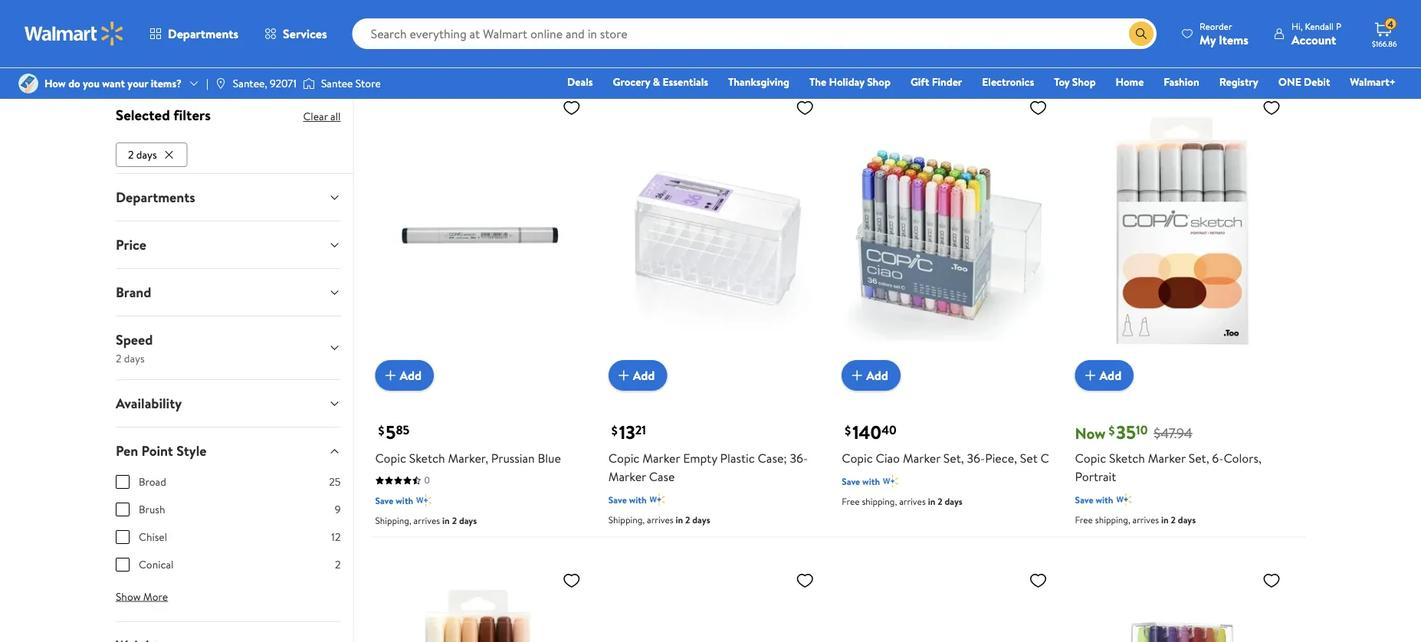 Task type: locate. For each thing, give the bounding box(es) containing it.
set, left the piece,
[[944, 450, 964, 467]]

add to cart image up now in the right of the page
[[1081, 366, 1100, 385]]

4 copic from the left
[[1075, 450, 1106, 467]]

free down 140
[[842, 495, 860, 508]]

price
[[116, 235, 146, 254]]

free shipping, arrives in 2 days down walmart plus image
[[842, 495, 963, 508]]

shop right holiday
[[867, 74, 891, 89]]

add to cart image up 140
[[848, 366, 866, 385]]

85
[[396, 421, 410, 438]]

save down 13
[[609, 493, 627, 506]]

shop inside the holiday shop link
[[867, 74, 891, 89]]

2 add from the left
[[633, 367, 655, 384]]

marker left case
[[609, 468, 646, 485]]

shipping, arrives in 2 days down 0
[[375, 514, 477, 527]]

1 36- from the left
[[790, 450, 808, 467]]

save with left walmart plus image
[[842, 475, 880, 488]]

departments button
[[136, 15, 252, 52], [104, 174, 353, 221]]

speed
[[116, 330, 153, 349]]

2 down selected
[[128, 147, 134, 162]]

1 vertical spatial departments
[[116, 188, 195, 207]]

add
[[400, 367, 422, 384], [633, 367, 655, 384], [866, 367, 888, 384], [1100, 367, 1122, 384]]

add to cart image for 13
[[615, 366, 633, 385]]

add button
[[375, 360, 434, 391], [609, 360, 667, 391], [842, 360, 901, 391], [1075, 360, 1134, 391]]

in down now $ 35 10 $47.94 copic sketch marker set, 6-colors, portrait
[[1162, 514, 1169, 527]]

shop inside the toy shop link
[[1072, 74, 1096, 89]]

0 vertical spatial free shipping, arrives in 2 days
[[842, 495, 963, 508]]

santee store
[[321, 76, 381, 91]]

add up 21 on the bottom of the page
[[633, 367, 655, 384]]

copic down 140
[[842, 450, 873, 467]]

3 add from the left
[[866, 367, 888, 384]]

1 add to cart image from the left
[[615, 366, 633, 385]]

departments button up price dropdown button
[[104, 174, 353, 221]]

save with right 9
[[375, 494, 413, 507]]

0 vertical spatial shipping,
[[862, 495, 897, 508]]

shop
[[867, 74, 891, 89], [1072, 74, 1096, 89]]

save down portrait
[[1075, 493, 1094, 506]]

shop right toy
[[1072, 74, 1096, 89]]

2 down copic ciao marker set, 36-piece, set c
[[938, 495, 943, 508]]

departments down the 2 days button
[[116, 188, 195, 207]]

save left walmart plus image
[[842, 475, 860, 488]]

pen
[[116, 441, 138, 461]]

add to cart image up 13
[[615, 366, 633, 385]]

$ left 35
[[1109, 422, 1115, 439]]

arrives left 3+
[[414, 42, 440, 55]]

in down copic sketch marker, prussian blue
[[442, 514, 450, 527]]

save with
[[375, 21, 413, 34], [842, 475, 880, 488], [609, 493, 647, 506], [1075, 493, 1114, 506], [375, 494, 413, 507]]

0 horizontal spatial  image
[[18, 74, 38, 94]]

sketch inside now $ 35 10 $47.94 copic sketch marker set, 6-colors, portrait
[[1109, 450, 1145, 467]]

$ inside $ 140 40
[[845, 422, 851, 439]]

copic for 5
[[375, 450, 406, 467]]

add to favorites list, copic ciao marker set, 6-colors, portrait image
[[563, 571, 581, 590]]

1 shop from the left
[[867, 74, 891, 89]]

$ inside $ 5 85
[[378, 422, 384, 439]]

hi,
[[1292, 20, 1303, 33]]

arrives down ciao
[[899, 495, 926, 508]]

2 horizontal spatial add to cart image
[[1081, 366, 1100, 385]]

point
[[141, 441, 173, 461]]

with up shipping, arrives in 3+ days
[[396, 21, 413, 34]]

0 horizontal spatial 36-
[[790, 450, 808, 467]]

add for 5
[[400, 367, 422, 384]]

save for 13
[[609, 493, 627, 506]]

free shipping, arrives in 2 days down portrait
[[1075, 514, 1196, 527]]

arrives
[[414, 42, 440, 55], [899, 495, 926, 508], [647, 514, 674, 527], [1133, 514, 1159, 527], [414, 514, 440, 527]]

 image left how
[[18, 74, 38, 94]]

days inside speed 2 days
[[124, 350, 145, 365]]

$ inside now $ 35 10 $47.94 copic sketch marker set, 6-colors, portrait
[[1109, 422, 1115, 439]]

marker down the $47.94 in the bottom right of the page
[[1148, 450, 1186, 467]]

6-
[[1212, 450, 1224, 467]]

add to favorites list, copic sketch marker set, 6-colors, portrait image
[[1263, 98, 1281, 117]]

1 horizontal spatial free shipping, arrives in 2 days
[[1075, 514, 1196, 527]]

copic sketch marker set, 6-colors, portrait image
[[1075, 92, 1287, 379]]

$ 5 85
[[378, 419, 410, 445]]

departments button up |
[[136, 15, 252, 52]]

2 sketch from the left
[[1109, 450, 1145, 467]]

plastic
[[720, 450, 755, 467]]

copic down 13
[[609, 450, 640, 467]]

applied filters section element
[[116, 105, 211, 125]]

free shipping, arrives in 2 days for $47.94
[[1075, 514, 1196, 527]]

show more button
[[104, 585, 180, 609]]

add button up 21 on the bottom of the page
[[609, 360, 667, 391]]

in
[[442, 42, 450, 55], [928, 495, 936, 508], [676, 514, 683, 527], [1162, 514, 1169, 527], [442, 514, 450, 527]]

walmart plus image
[[416, 20, 432, 35], [650, 492, 665, 507], [1117, 492, 1132, 507], [416, 493, 432, 508]]

 image for how do you want your items?
[[18, 74, 38, 94]]

availability tab
[[104, 380, 353, 427]]

2 shop from the left
[[1072, 74, 1096, 89]]

1 horizontal spatial set,
[[1189, 450, 1209, 467]]

add button up 85
[[375, 360, 434, 391]]

add button for 13
[[609, 360, 667, 391]]

holiday
[[829, 74, 865, 89]]

pen point style group
[[116, 474, 341, 585]]

marker
[[643, 450, 680, 467], [903, 450, 941, 467], [1148, 450, 1186, 467], [609, 468, 646, 485]]

 image
[[215, 77, 227, 90]]

brush
[[139, 502, 165, 517]]

with down $ 13 21
[[629, 493, 647, 506]]

add button for 140
[[842, 360, 901, 391]]

2 days list item
[[116, 139, 191, 167]]

toy
[[1054, 74, 1070, 89]]

1 $ from the left
[[378, 422, 384, 439]]

sketch
[[409, 450, 445, 467], [1109, 450, 1145, 467]]

1 horizontal spatial 36-
[[967, 450, 985, 467]]

$ inside $ 13 21
[[612, 422, 618, 439]]

days down copic sketch marker, prussian blue
[[459, 514, 477, 527]]

marker,
[[448, 450, 488, 467]]

show more
[[116, 589, 168, 604]]

0 vertical spatial free
[[842, 495, 860, 508]]

search icon image
[[1135, 28, 1148, 40]]

2 copic from the left
[[609, 450, 640, 467]]

days inside button
[[136, 147, 157, 162]]

departments up |
[[168, 25, 238, 42]]

how do you want your items?
[[44, 76, 182, 91]]

shipping, for $47.94
[[1095, 514, 1131, 527]]

sketch up 0
[[409, 450, 445, 467]]

prussian
[[491, 450, 535, 467]]

12
[[331, 530, 341, 544]]

$ left 5 on the left of page
[[378, 422, 384, 439]]

add button up now in the right of the page
[[1075, 360, 1134, 391]]

2 add button from the left
[[609, 360, 667, 391]]

None checkbox
[[116, 475, 130, 489], [116, 503, 130, 516], [116, 530, 130, 544], [116, 475, 130, 489], [116, 503, 130, 516], [116, 530, 130, 544]]

 image
[[18, 74, 38, 94], [303, 76, 315, 91]]

chisel
[[139, 530, 167, 544]]

4 $ from the left
[[1109, 422, 1115, 439]]

save with down portrait
[[1075, 493, 1114, 506]]

$ left 13
[[612, 422, 618, 439]]

3 copic from the left
[[842, 450, 873, 467]]

save with for $47.94
[[1075, 493, 1114, 506]]

2 $ from the left
[[612, 422, 618, 439]]

save with down 13
[[609, 493, 647, 506]]

finder
[[932, 74, 962, 89]]

days down selected
[[136, 147, 157, 162]]

add up 40
[[866, 367, 888, 384]]

copic inside copic marker empty plastic case; 36- marker case
[[609, 450, 640, 467]]

free for $47.94
[[1075, 514, 1093, 527]]

with down portrait
[[1096, 493, 1114, 506]]

save up shipping, arrives in 3+ days
[[375, 21, 394, 34]]

1 horizontal spatial shop
[[1072, 74, 1096, 89]]

add to cart image
[[615, 366, 633, 385], [848, 366, 866, 385], [1081, 366, 1100, 385]]

availability button
[[104, 380, 353, 427]]

3 $ from the left
[[845, 422, 851, 439]]

1 copic from the left
[[375, 450, 406, 467]]

 image right 92071 on the top left of the page
[[303, 76, 315, 91]]

speed tab
[[104, 316, 353, 379]]

arrives down case
[[647, 514, 674, 527]]

0 horizontal spatial set,
[[944, 450, 964, 467]]

5
[[386, 419, 396, 445]]

copic inside now $ 35 10 $47.94 copic sketch marker set, 6-colors, portrait
[[1075, 450, 1106, 467]]

deals link
[[561, 74, 600, 90]]

1 vertical spatial free shipping, arrives in 2 days
[[1075, 514, 1196, 527]]

price button
[[104, 221, 353, 268]]

shipping,
[[375, 42, 411, 55], [609, 514, 645, 527], [375, 514, 411, 527]]

save
[[375, 21, 394, 34], [842, 475, 860, 488], [609, 493, 627, 506], [1075, 493, 1094, 506], [375, 494, 394, 507]]

with for $47.94
[[1096, 493, 1114, 506]]

$ 13 21
[[612, 419, 646, 445]]

36- left set
[[967, 450, 985, 467]]

selected
[[116, 105, 170, 125]]

gift finder link
[[904, 74, 969, 90]]

style
[[176, 441, 207, 461]]

0 horizontal spatial add to cart image
[[615, 366, 633, 385]]

free shipping, arrives in 2 days
[[842, 495, 963, 508], [1075, 514, 1196, 527]]

2 set, from the left
[[1189, 450, 1209, 467]]

36- right the case;
[[790, 450, 808, 467]]

tab
[[104, 622, 353, 642]]

grocery & essentials
[[613, 74, 708, 89]]

$ left 140
[[845, 422, 851, 439]]

with
[[396, 21, 413, 34], [863, 475, 880, 488], [629, 493, 647, 506], [1096, 493, 1114, 506], [396, 494, 413, 507]]

copic for 13
[[609, 450, 640, 467]]

1 vertical spatial shipping,
[[1095, 514, 1131, 527]]

1 vertical spatial free
[[1075, 514, 1093, 527]]

the holiday shop link
[[803, 74, 898, 90]]

walmart plus image up shipping, arrives in 3+ days
[[416, 20, 432, 35]]

add to favorites list, copic sketch marker set, 72-piece set, b, v2 image
[[1029, 571, 1048, 590]]

0 horizontal spatial shipping,
[[862, 495, 897, 508]]

show
[[116, 589, 141, 604]]

clear all button
[[303, 104, 341, 129]]

3 add button from the left
[[842, 360, 901, 391]]

2 inside pen point style group
[[335, 557, 341, 572]]

1 horizontal spatial  image
[[303, 76, 315, 91]]

with left walmart plus image
[[863, 475, 880, 488]]

|
[[206, 76, 208, 91]]

0 horizontal spatial sketch
[[409, 450, 445, 467]]

reorder my items
[[1200, 20, 1249, 48]]

free down portrait
[[1075, 514, 1093, 527]]

1 add from the left
[[400, 367, 422, 384]]

1 horizontal spatial free
[[1075, 514, 1093, 527]]

shipping, down walmart plus image
[[862, 495, 897, 508]]

electronics link
[[975, 74, 1041, 90]]

1 horizontal spatial sketch
[[1109, 450, 1145, 467]]

1 add button from the left
[[375, 360, 434, 391]]

none checkbox inside pen point style group
[[116, 558, 130, 572]]

add up 85
[[400, 367, 422, 384]]

2
[[128, 147, 134, 162], [116, 350, 122, 365], [938, 495, 943, 508], [685, 514, 690, 527], [1171, 514, 1176, 527], [452, 514, 457, 527], [335, 557, 341, 572]]

1 horizontal spatial shipping,
[[1095, 514, 1131, 527]]

copic up portrait
[[1075, 450, 1106, 467]]

1 horizontal spatial add to cart image
[[848, 366, 866, 385]]

sketch down 35
[[1109, 450, 1145, 467]]

$ 140 40
[[845, 419, 897, 445]]

set
[[1020, 450, 1038, 467]]

1 sketch from the left
[[409, 450, 445, 467]]

store
[[356, 76, 381, 91]]

2 down 12 on the left of the page
[[335, 557, 341, 572]]

walmart plus image down now $ 35 10 $47.94 copic sketch marker set, 6-colors, portrait
[[1117, 492, 1132, 507]]

140
[[853, 419, 882, 445]]

None checkbox
[[116, 558, 130, 572]]

my
[[1200, 31, 1216, 48]]

selected filters
[[116, 105, 211, 125]]

add button up $ 140 40
[[842, 360, 901, 391]]

2 down copic marker empty plastic case; 36- marker case
[[685, 514, 690, 527]]

0 horizontal spatial free
[[842, 495, 860, 508]]

days down speed
[[124, 350, 145, 365]]

copic
[[375, 450, 406, 467], [609, 450, 640, 467], [842, 450, 873, 467], [1075, 450, 1106, 467]]

copic down 5 on the left of page
[[375, 450, 406, 467]]

0 horizontal spatial free shipping, arrives in 2 days
[[842, 495, 963, 508]]

shipping, arrives in 2 days down case
[[609, 514, 710, 527]]

toy shop
[[1054, 74, 1096, 89]]

in down copic marker empty plastic case; 36- marker case
[[676, 514, 683, 527]]

shipping, down portrait
[[1095, 514, 1131, 527]]

set, left 6- at bottom
[[1189, 450, 1209, 467]]

0 horizontal spatial shop
[[867, 74, 891, 89]]

copic ciao marker set, 6-colors, portrait image
[[375, 565, 587, 642]]

free
[[842, 495, 860, 508], [1075, 514, 1093, 527]]

2 add to cart image from the left
[[848, 366, 866, 385]]

0 vertical spatial departments
[[168, 25, 238, 42]]

kendall
[[1305, 20, 1334, 33]]

set, inside now $ 35 10 $47.94 copic sketch marker set, 6-colors, portrait
[[1189, 450, 1209, 467]]

2 down speed
[[116, 350, 122, 365]]

add up 35
[[1100, 367, 1122, 384]]

copic sketch marker set, 72-piece set, b, v2 image
[[842, 565, 1054, 642]]

account
[[1292, 31, 1336, 48]]

reorder
[[1200, 20, 1232, 33]]

one debit link
[[1272, 74, 1337, 90]]

speed 2 days
[[116, 330, 153, 365]]

gift finder
[[911, 74, 962, 89]]

$ for 13
[[612, 422, 618, 439]]



Task type: describe. For each thing, give the bounding box(es) containing it.
$166.86
[[1372, 38, 1397, 49]]

0 horizontal spatial shipping, arrives in 2 days
[[375, 514, 477, 527]]

21
[[635, 421, 646, 438]]

days down copic ciao marker set, 36-piece, set c
[[945, 495, 963, 508]]

copic sketch marker, prussian blue
[[375, 450, 561, 467]]

santee,
[[233, 76, 267, 91]]

$47.94
[[1154, 424, 1193, 443]]

4
[[1388, 17, 1394, 30]]

piece,
[[985, 450, 1017, 467]]

one
[[1279, 74, 1302, 89]]

4 add from the left
[[1100, 367, 1122, 384]]

one debit
[[1279, 74, 1330, 89]]

save with for 13
[[609, 493, 647, 506]]

now
[[1075, 422, 1106, 444]]

13
[[619, 419, 635, 445]]

more
[[143, 589, 168, 604]]

1 horizontal spatial shipping, arrives in 2 days
[[609, 514, 710, 527]]

with right 9
[[396, 494, 413, 507]]

empty
[[683, 450, 717, 467]]

services button
[[252, 15, 340, 52]]

colors,
[[1224, 450, 1262, 467]]

grocery & essentials link
[[606, 74, 715, 90]]

items
[[1219, 31, 1249, 48]]

copic marker empty plastic case; 36-marker case image
[[609, 92, 820, 379]]

3+
[[452, 42, 462, 55]]

3 add to cart image from the left
[[1081, 366, 1100, 385]]

shipping, arrives in 3+ days
[[375, 42, 482, 55]]

free for 140
[[842, 495, 860, 508]]

save with up shipping, arrives in 3+ days
[[375, 21, 413, 34]]

your
[[128, 76, 148, 91]]

days down copic marker empty plastic case; 36- marker case
[[693, 514, 710, 527]]

departments tab
[[104, 174, 353, 221]]

availability
[[116, 394, 182, 413]]

santee, 92071
[[233, 76, 297, 91]]

copic ciao artist marker set, 12-colors, basic image
[[1075, 565, 1287, 642]]

conical
[[139, 557, 174, 572]]

&
[[653, 74, 660, 89]]

0 vertical spatial departments button
[[136, 15, 252, 52]]

blue
[[538, 450, 561, 467]]

home
[[1116, 74, 1144, 89]]

add to favorites list, copic classic marker set, 72-piece set, a image
[[796, 571, 814, 590]]

1 vertical spatial departments button
[[104, 174, 353, 221]]

arrives down now $ 35 10 $47.94 copic sketch marker set, 6-colors, portrait
[[1133, 514, 1159, 527]]

do
[[68, 76, 80, 91]]

2 down now $ 35 10 $47.94 copic sketch marker set, 6-colors, portrait
[[1171, 514, 1176, 527]]

fashion link
[[1157, 74, 1207, 90]]

p
[[1336, 20, 1342, 33]]

add to favorites list, copic marker empty plastic case; 36-marker case image
[[796, 98, 814, 117]]

 image for santee store
[[303, 76, 315, 91]]

pen point style tab
[[104, 428, 353, 474]]

walmart image
[[25, 21, 124, 46]]

add for 140
[[866, 367, 888, 384]]

save for 140
[[842, 475, 860, 488]]

santee
[[321, 76, 353, 91]]

walmart plus image down case
[[650, 492, 665, 507]]

save for $47.94
[[1075, 493, 1094, 506]]

save right 9
[[375, 494, 394, 507]]

2 inside button
[[128, 147, 134, 162]]

add button for 5
[[375, 360, 434, 391]]

add to favorites list, copic sketch marker, prussian blue image
[[563, 98, 581, 117]]

marker up case
[[643, 450, 680, 467]]

35
[[1117, 419, 1136, 445]]

add to cart image
[[381, 366, 400, 385]]

40
[[882, 421, 897, 438]]

in left 3+
[[442, 42, 450, 55]]

add for 13
[[633, 367, 655, 384]]

fashion
[[1164, 74, 1200, 89]]

4 add button from the left
[[1075, 360, 1134, 391]]

all
[[330, 109, 341, 124]]

brand tab
[[104, 269, 353, 316]]

clear
[[303, 109, 328, 124]]

ciao
[[876, 450, 900, 467]]

copic for 140
[[842, 450, 873, 467]]

copic classic marker set, 72-piece set, a image
[[609, 565, 820, 642]]

add to favorites list, copic ciao marker set, 36-piece, set c image
[[1029, 98, 1048, 117]]

broad
[[139, 474, 166, 489]]

92071
[[270, 76, 297, 91]]

pen point style button
[[104, 428, 353, 474]]

pen point style
[[116, 441, 207, 461]]

days right 3+
[[465, 42, 482, 55]]

2 down copic sketch marker, prussian blue
[[452, 514, 457, 527]]

copic ciao marker set, 36-piece, set c
[[842, 450, 1049, 467]]

now $ 35 10 $47.94 copic sketch marker set, 6-colors, portrait
[[1075, 419, 1262, 485]]

walmart+ link
[[1343, 74, 1403, 90]]

brand button
[[104, 269, 353, 316]]

items?
[[151, 76, 182, 91]]

free shipping, arrives in 2 days for 140
[[842, 495, 963, 508]]

walmart plus image
[[883, 474, 899, 489]]

thanksgiving
[[728, 74, 790, 89]]

home link
[[1109, 74, 1151, 90]]

add to favorites list, copic ciao artist marker set, 12-colors, basic image
[[1263, 571, 1281, 590]]

2 36- from the left
[[967, 450, 985, 467]]

9
[[335, 502, 341, 517]]

walmart+
[[1350, 74, 1396, 89]]

case
[[649, 468, 675, 485]]

brand
[[116, 283, 151, 302]]

10
[[1136, 421, 1148, 438]]

the
[[810, 74, 827, 89]]

2 days button
[[116, 142, 188, 167]]

departments inside tab
[[116, 188, 195, 207]]

$ for 5
[[378, 422, 384, 439]]

copic sketch marker, prussian blue image
[[375, 92, 587, 379]]

services
[[283, 25, 327, 42]]

Search search field
[[352, 18, 1157, 49]]

gift
[[911, 74, 929, 89]]

Walmart Site-Wide search field
[[352, 18, 1157, 49]]

in down copic ciao marker set, 36-piece, set c
[[928, 495, 936, 508]]

case;
[[758, 450, 787, 467]]

2 inside speed 2 days
[[116, 350, 122, 365]]

copic ciao marker set, 36-piece, set c image
[[842, 92, 1054, 379]]

electronics
[[982, 74, 1034, 89]]

shipping, for 140
[[862, 495, 897, 508]]

with for 140
[[863, 475, 880, 488]]

add to cart image for 140
[[848, 366, 866, 385]]

grocery
[[613, 74, 650, 89]]

c
[[1041, 450, 1049, 467]]

arrives down 0
[[414, 514, 440, 527]]

days down now $ 35 10 $47.94 copic sketch marker set, 6-colors, portrait
[[1178, 514, 1196, 527]]

you
[[83, 76, 100, 91]]

thanksgiving link
[[721, 74, 797, 90]]

marker right ciao
[[903, 450, 941, 467]]

marker inside now $ 35 10 $47.94 copic sketch marker set, 6-colors, portrait
[[1148, 450, 1186, 467]]

with for 13
[[629, 493, 647, 506]]

$ for 140
[[845, 422, 851, 439]]

2 days
[[128, 147, 157, 162]]

hi, kendall p account
[[1292, 20, 1342, 48]]

walmart plus image down 0
[[416, 493, 432, 508]]

save with for 140
[[842, 475, 880, 488]]

registry
[[1220, 74, 1259, 89]]

price tab
[[104, 221, 353, 268]]

25
[[329, 474, 341, 489]]

36- inside copic marker empty plastic case; 36- marker case
[[790, 450, 808, 467]]

want
[[102, 76, 125, 91]]

1 set, from the left
[[944, 450, 964, 467]]

copic marker empty plastic case; 36- marker case
[[609, 450, 808, 485]]



Task type: vqa. For each thing, say whether or not it's contained in the screenshot.


